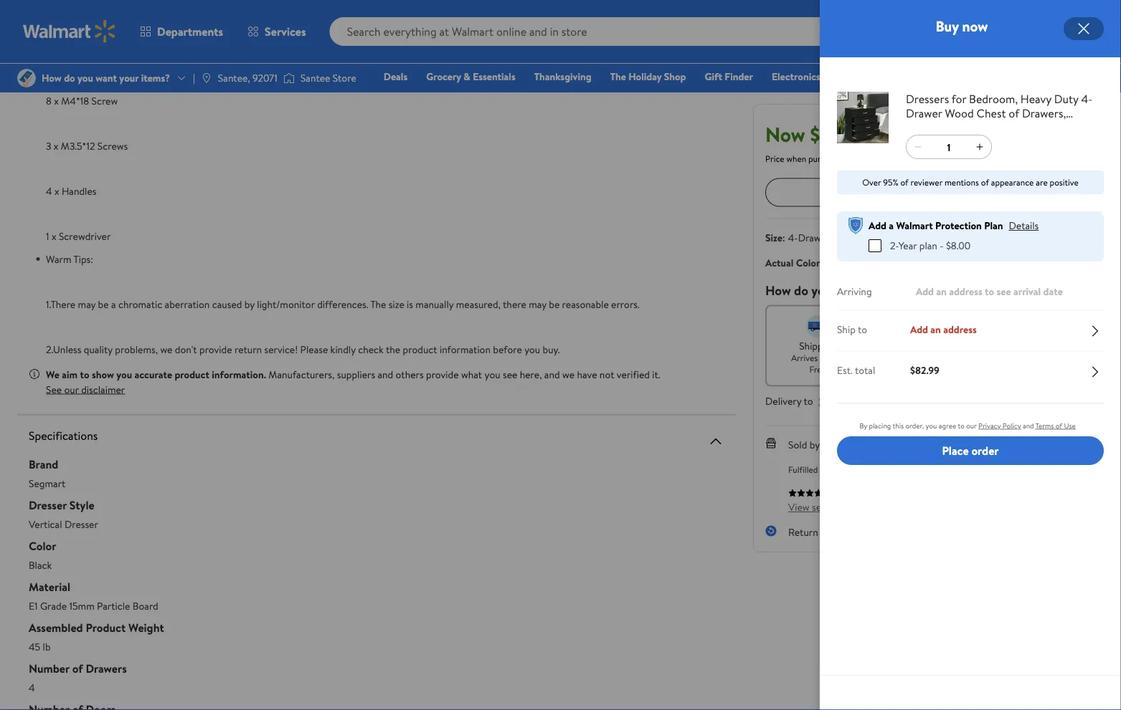 Task type: locate. For each thing, give the bounding box(es) containing it.
address right intent image for pickup
[[943, 322, 977, 336]]

lb
[[43, 640, 51, 654]]

information.
[[212, 367, 266, 381]]

: up actual
[[782, 230, 785, 244]]

drawer for :
[[798, 230, 830, 244]]

drawers
[[86, 661, 127, 677]]

17
[[837, 352, 844, 364]]

add an address link
[[910, 322, 977, 336]]

and right here,
[[544, 367, 560, 381]]

increase quantity dressers for bedroom, heavy duty 4-drawer wood chest of drawers, modern storage bedroom chest for kids room, black vertical storage cabinet for bathroom, closet, entryway, hallway, nursery, l2027, current quantity 1 image
[[974, 141, 986, 153]]

may
[[78, 297, 96, 311], [529, 297, 546, 311]]

walmart inside buy now dialog
[[896, 219, 933, 233]]

add right mentions
[[983, 184, 1004, 200]]

0 horizontal spatial :
[[782, 230, 785, 244]]

1 vertical spatial screws
[[97, 139, 128, 153]]

0 horizontal spatial 4
[[29, 681, 35, 695]]

0 horizontal spatial a
[[111, 297, 116, 311]]

and left terms
[[1023, 421, 1034, 431]]

2 available from the left
[[1032, 352, 1063, 364]]

1 vertical spatial 4-
[[788, 230, 798, 244]]

0 vertical spatial we
[[160, 342, 172, 356]]

0 horizontal spatial buy
[[825, 184, 843, 200]]

fulfilled
[[788, 464, 818, 476]]

delivery for to
[[765, 394, 801, 408]]

gift finder
[[705, 70, 753, 84]]

a up 2-
[[889, 219, 894, 233]]

0 horizontal spatial available
[[921, 352, 953, 364]]

color
[[796, 256, 820, 270], [29, 539, 56, 554]]

1 vertical spatial drawer
[[798, 230, 830, 244]]

fulfilled by walmart
[[788, 464, 862, 476]]

delivery down arrival
[[1021, 339, 1057, 353]]

black inside brand segmart dresser style vertical dresser color black material e1 grade 15mm particle board assembled product weight 45 lb number of drawers 4
[[29, 558, 52, 572]]

see left arrival
[[997, 285, 1011, 299]]

and
[[378, 367, 393, 381], [544, 367, 560, 381], [1023, 421, 1034, 431]]

x right 8
[[54, 94, 59, 108]]

1 vertical spatial provide
[[426, 367, 459, 381]]

1 horizontal spatial the
[[610, 70, 626, 84]]

buy inside dialog
[[936, 16, 959, 36]]

add inside 'button'
[[983, 184, 1004, 200]]

28 x m5*50 screws
[[46, 49, 129, 63]]

an up pickup
[[931, 322, 941, 336]]

0 vertical spatial walmart
[[896, 219, 933, 233]]

available down add an address link on the right of the page
[[921, 352, 953, 364]]

$199.99
[[874, 131, 906, 145]]

show
[[92, 367, 114, 381]]

drawer
[[69, 3, 101, 17], [798, 230, 830, 244]]

add up 2-year plan - $8.00 checkbox
[[869, 219, 887, 233]]

ship
[[837, 322, 856, 336]]

see
[[997, 285, 1011, 299], [503, 367, 517, 381]]

1 horizontal spatial a
[[889, 219, 894, 233]]

1 vertical spatial we
[[562, 367, 575, 381]]

purchased
[[808, 152, 847, 164]]

of right the number
[[72, 661, 83, 677]]

1 horizontal spatial $82.99
[[910, 363, 939, 377]]

1 horizontal spatial and
[[544, 367, 560, 381]]

of inside brand segmart dresser style vertical dresser color black material e1 grade 15mm particle board assembled product weight 45 lb number of drawers 4
[[72, 661, 83, 677]]

1 vertical spatial buy
[[825, 184, 843, 200]]

the left holiday
[[610, 70, 626, 84]]

0 horizontal spatial our
[[64, 383, 79, 397]]

1 vertical spatial 1
[[947, 140, 951, 154]]

information up what
[[440, 342, 491, 356]]

add for add an address to see arrival date
[[916, 285, 934, 299]]

0 vertical spatial address
[[949, 285, 982, 299]]

0 horizontal spatial delivery
[[765, 394, 801, 408]]

0 horizontal spatial information
[[440, 342, 491, 356]]

available down the date
[[1032, 352, 1063, 364]]

1 horizontal spatial be
[[549, 297, 560, 311]]

not down intent image for pickup
[[904, 352, 919, 364]]

2 horizontal spatial by
[[820, 464, 829, 476]]

:
[[782, 230, 785, 244], [820, 256, 823, 270]]

walmart+ link
[[1048, 89, 1104, 104]]

1 vertical spatial now
[[846, 184, 866, 200]]

0 vertical spatial see
[[997, 285, 1011, 299]]

2 not from the left
[[1015, 352, 1030, 364]]

may right "there"
[[529, 297, 546, 311]]

the
[[386, 342, 400, 356]]

color down vertical
[[29, 539, 56, 554]]

by
[[244, 297, 255, 311], [810, 438, 820, 452], [820, 464, 829, 476]]

1 horizontal spatial we
[[562, 367, 575, 381]]

over
[[862, 176, 881, 189]]

0 vertical spatial color
[[796, 256, 820, 270]]

delivery up sold on the bottom right of page
[[765, 394, 801, 408]]

x up the warm
[[52, 229, 56, 243]]

total
[[855, 363, 875, 377]]

information up policy
[[837, 500, 888, 514]]

size : 4-drawer
[[765, 230, 830, 244]]

to left "cart"
[[1006, 184, 1017, 200]]

1 vertical spatial a
[[111, 297, 116, 311]]

2.unless
[[46, 342, 81, 356]]

2
[[1089, 16, 1094, 28]]

available inside pickup not available
[[921, 352, 953, 364]]

available for pickup
[[921, 352, 953, 364]]

policy
[[821, 525, 846, 539]]

Search search field
[[330, 17, 874, 46]]

2 be from the left
[[549, 297, 560, 311]]

dresser up walmart 'image'
[[103, 3, 137, 17]]

screws right m3.5*12
[[97, 139, 128, 153]]

grocery
[[426, 70, 461, 84]]

buy inside button
[[825, 184, 843, 200]]

1 vertical spatial product
[[175, 367, 209, 381]]

0 horizontal spatial now
[[846, 184, 866, 200]]

not down arrival
[[1015, 352, 1030, 364]]

product inside the we aim to show you accurate product information. manufacturers, suppliers and others provide what you see here, and we have not verified it. see our disclaimer
[[175, 367, 209, 381]]

add for add a walmart protection plan details
[[869, 219, 887, 233]]

how
[[765, 281, 791, 299]]

to inside the we aim to show you accurate product information. manufacturers, suppliers and others provide what you see here, and we have not verified it. see our disclaimer
[[80, 367, 89, 381]]

check
[[358, 342, 384, 356]]

Walmart Site-Wide search field
[[330, 17, 874, 46]]

0 horizontal spatial be
[[98, 297, 109, 311]]

1 vertical spatial an
[[931, 322, 941, 336]]

0 horizontal spatial walmart
[[831, 464, 862, 476]]

4- right size
[[788, 230, 798, 244]]

0 vertical spatial buy now
[[936, 16, 988, 36]]

how do you want your item?
[[765, 281, 925, 299]]

protection
[[935, 219, 982, 233]]

is
[[407, 297, 413, 311]]

see inside buy now dialog
[[997, 285, 1011, 299]]

1 horizontal spatial see
[[997, 285, 1011, 299]]

add up intent image for pickup
[[916, 285, 934, 299]]

dresser down style
[[64, 517, 98, 531]]

address up add an address link on the right of the page
[[949, 285, 982, 299]]

not inside pickup not available
[[904, 352, 919, 364]]

return policy
[[788, 525, 846, 539]]

8
[[46, 94, 52, 108]]

color down size : 4-drawer
[[796, 256, 820, 270]]

walmart for a
[[896, 219, 933, 233]]

shop
[[664, 70, 686, 84]]

0 vertical spatial screws
[[99, 49, 129, 63]]

-
[[940, 239, 944, 253]]

1 be from the left
[[98, 297, 109, 311]]

by right sold on the bottom right of page
[[810, 438, 820, 452]]

2-year plan - $8.00 element
[[869, 239, 971, 253]]

walmart down soft
[[831, 464, 862, 476]]

1 vertical spatial the
[[370, 297, 386, 311]]

4 left handles
[[46, 184, 52, 198]]

of
[[901, 176, 908, 189], [981, 176, 989, 189], [1056, 421, 1062, 431], [72, 661, 83, 677]]

to left santee,
[[804, 394, 813, 408]]

0 horizontal spatial see
[[503, 367, 517, 381]]

0 horizontal spatial buy now
[[825, 184, 866, 200]]

$82.99 up the purchased
[[810, 120, 869, 148]]

0 horizontal spatial we
[[160, 342, 172, 356]]

0 horizontal spatial color
[[29, 539, 56, 554]]

0 horizontal spatial black
[[29, 558, 52, 572]]

placing
[[869, 421, 891, 431]]

not inside delivery not available
[[1015, 352, 1030, 364]]

be left chromatic on the left of page
[[98, 297, 109, 311]]

see
[[46, 383, 62, 397]]

return
[[234, 342, 262, 356]]

1 vertical spatial walmart
[[831, 464, 862, 476]]

may right '1.there'
[[78, 297, 96, 311]]

4 down the number
[[29, 681, 35, 695]]

0 vertical spatial our
[[64, 383, 79, 397]]

x left handles
[[54, 184, 59, 198]]

material
[[29, 579, 70, 595]]

1 horizontal spatial walmart
[[896, 219, 933, 233]]

black up material
[[29, 558, 52, 572]]

0 vertical spatial :
[[782, 230, 785, 244]]

dresser up vertical
[[29, 498, 67, 513]]

a left chromatic on the left of page
[[111, 297, 116, 311]]

0 vertical spatial provide
[[199, 342, 232, 356]]

the left size
[[370, 297, 386, 311]]

before
[[493, 342, 522, 356]]

1 horizontal spatial by
[[810, 438, 820, 452]]

1 vertical spatial buy now
[[825, 184, 866, 200]]

1 up walmart 'image'
[[46, 3, 49, 17]]

our down aim
[[64, 383, 79, 397]]

by right fulfilled
[[820, 464, 829, 476]]

$8.00
[[946, 239, 971, 253]]

1 horizontal spatial provide
[[426, 367, 459, 381]]

electronics
[[772, 70, 820, 84]]

0 vertical spatial 4-
[[59, 3, 69, 17]]

0 vertical spatial buy
[[936, 16, 959, 36]]

vertical
[[29, 517, 62, 531]]

the
[[610, 70, 626, 84], [370, 297, 386, 311]]

0 horizontal spatial drawer
[[69, 3, 101, 17]]

black down 2-year plan - $8.00 checkbox
[[848, 256, 871, 270]]

dresser
[[103, 3, 137, 17], [29, 498, 67, 513], [64, 517, 98, 531]]

x up walmart 'image'
[[52, 3, 56, 17]]

0 vertical spatial a
[[889, 219, 894, 233]]

board
[[133, 599, 158, 613]]

product
[[403, 342, 437, 356], [175, 367, 209, 381]]

view seller information link
[[788, 500, 888, 514]]

1 vertical spatial information
[[837, 500, 888, 514]]

2 horizontal spatial and
[[1023, 421, 1034, 431]]

learn more about strikethrough prices image
[[909, 132, 920, 144]]

1 horizontal spatial buy
[[936, 16, 959, 36]]

0 vertical spatial information
[[440, 342, 491, 356]]

1 for 1 x 4-drawer dresser
[[46, 3, 49, 17]]

we left don't
[[160, 342, 172, 356]]

an right item?
[[936, 285, 947, 299]]

product down don't
[[175, 367, 209, 381]]

1 horizontal spatial our
[[966, 421, 977, 431]]

by placing this order, you agree to our privacy policy and terms of use
[[860, 421, 1076, 431]]

1 for 1
[[947, 140, 951, 154]]

you left agree
[[926, 421, 937, 431]]

provide inside the we aim to show you accurate product information. manufacturers, suppliers and others provide what you see here, and we have not verified it. see our disclaimer
[[426, 367, 459, 381]]

1 horizontal spatial may
[[529, 297, 546, 311]]

product
[[86, 620, 126, 636]]

view
[[788, 500, 810, 514]]

1 horizontal spatial color
[[796, 256, 820, 270]]

price when purchased online
[[765, 152, 871, 164]]

delivery inside delivery not available
[[1021, 339, 1057, 353]]

0 horizontal spatial and
[[378, 367, 393, 381]]

provide right don't
[[199, 342, 232, 356]]

others
[[396, 367, 424, 381]]

by for sold
[[810, 438, 820, 452]]

are
[[1036, 176, 1048, 189]]

4- for x
[[59, 3, 69, 17]]

1 vertical spatial color
[[29, 539, 56, 554]]

you right do
[[811, 281, 832, 299]]

0 vertical spatial an
[[936, 285, 947, 299]]

x for m4*18
[[54, 94, 59, 108]]

0 vertical spatial drawer
[[69, 3, 101, 17]]

add up pickup
[[910, 322, 928, 336]]

be left reasonable
[[549, 297, 560, 311]]

1 right decrease quantity dressers for bedroom, heavy duty 4-drawer wood chest of drawers, modern storage bedroom chest for kids room, black vertical storage cabinet for bathroom, closet, entryway, hallway, nursery, l2027, current quantity 1 'icon'
[[947, 140, 951, 154]]

0 vertical spatial delivery
[[1021, 339, 1057, 353]]

1 horizontal spatial 4-
[[788, 230, 798, 244]]

1 horizontal spatial now
[[962, 16, 988, 36]]

screws right 'm5*50'
[[99, 49, 129, 63]]

style
[[69, 498, 94, 513]]

you right what
[[485, 367, 500, 381]]

we aim to show you accurate product information. manufacturers, suppliers and others provide what you see here, and we have not verified it. see our disclaimer
[[46, 367, 660, 397]]

walmart
[[896, 219, 933, 233], [831, 464, 862, 476]]

we left the have
[[562, 367, 575, 381]]

1 horizontal spatial buy now
[[936, 16, 988, 36]]

verified
[[617, 367, 650, 381]]

and inside buy now dialog
[[1023, 421, 1034, 431]]

drawer for x
[[69, 3, 101, 17]]

errors.
[[611, 297, 640, 311]]

: down size : 4-drawer
[[820, 256, 823, 270]]

be
[[98, 297, 109, 311], [549, 297, 560, 311]]

0 horizontal spatial 4-
[[59, 3, 69, 17]]

screws for 28 x m5*50 screws
[[99, 49, 129, 63]]

1 horizontal spatial product
[[403, 342, 437, 356]]

1 vertical spatial see
[[503, 367, 517, 381]]

0 horizontal spatial may
[[78, 297, 96, 311]]

free
[[809, 363, 826, 376]]

reviewer
[[911, 176, 943, 189]]

1 inside buy now dialog
[[947, 140, 951, 154]]

drawer up actual color :
[[798, 230, 830, 244]]

1 vertical spatial by
[[810, 438, 820, 452]]

what
[[461, 367, 482, 381]]

to right aim
[[80, 367, 89, 381]]

chromatic
[[118, 297, 162, 311]]

0 horizontal spatial $82.99
[[810, 120, 869, 148]]

x right the 28
[[59, 49, 64, 63]]

1 vertical spatial black
[[29, 558, 52, 572]]

walmart up 2-year plan - $8.00 element
[[896, 219, 933, 233]]

place
[[942, 443, 969, 459]]

0 vertical spatial by
[[244, 297, 255, 311]]

soft
[[822, 438, 847, 452]]

3.8862 stars out of 5, based on 3576 seller reviews element
[[788, 489, 831, 497]]

1 horizontal spatial available
[[1032, 352, 1063, 364]]

1 vertical spatial our
[[966, 421, 977, 431]]

seller
[[812, 500, 835, 514]]

walmart for by
[[831, 464, 862, 476]]

1 not from the left
[[904, 352, 919, 364]]

0 horizontal spatial provide
[[199, 342, 232, 356]]

available for delivery
[[1032, 352, 1063, 364]]

1 horizontal spatial black
[[848, 256, 871, 270]]

our
[[64, 383, 79, 397], [966, 421, 977, 431]]

provide left what
[[426, 367, 459, 381]]

drawer up walmart 'image'
[[69, 3, 101, 17]]

place order button
[[837, 437, 1104, 466]]

our left privacy
[[966, 421, 977, 431]]

available inside delivery not available
[[1032, 352, 1063, 364]]

delivery not available
[[1015, 339, 1063, 364]]

buy now dialog
[[820, 0, 1121, 711]]

2 vertical spatial dresser
[[64, 517, 98, 531]]

1 vertical spatial :
[[820, 256, 823, 270]]

gift
[[705, 70, 722, 84]]

x right 3
[[54, 139, 58, 153]]

product right the the
[[403, 342, 437, 356]]

45
[[29, 640, 40, 654]]

1 horizontal spatial drawer
[[798, 230, 830, 244]]

$82.99 down pickup
[[910, 363, 939, 377]]

0 vertical spatial black
[[848, 256, 871, 270]]

1 up the warm
[[46, 229, 49, 243]]

sold
[[788, 438, 807, 452]]

to right 'ship'
[[858, 322, 867, 336]]

size
[[765, 230, 782, 244]]

0 horizontal spatial product
[[175, 367, 209, 381]]

aim
[[62, 367, 78, 381]]

disclaimer
[[81, 383, 125, 397]]

by right the caused at the top left of page
[[244, 297, 255, 311]]

and left others
[[378, 367, 393, 381]]

4 inside brand segmart dresser style vertical dresser color black material e1 grade 15mm particle board assembled product weight 45 lb number of drawers 4
[[29, 681, 35, 695]]

deals link
[[377, 69, 414, 84]]

screw
[[91, 94, 118, 108]]

0 vertical spatial 1
[[46, 3, 49, 17]]

1 horizontal spatial delivery
[[1021, 339, 1057, 353]]

4- up walmart 'image'
[[59, 3, 69, 17]]

0 vertical spatial now
[[962, 16, 988, 36]]

0 vertical spatial the
[[610, 70, 626, 84]]

specifications image
[[707, 433, 724, 450]]

grade
[[40, 599, 67, 613]]

do
[[794, 281, 808, 299]]

1 available from the left
[[921, 352, 953, 364]]

see left here,
[[503, 367, 517, 381]]

essentials
[[473, 70, 515, 84]]

1 vertical spatial address
[[943, 322, 977, 336]]

2 vertical spatial by
[[820, 464, 829, 476]]

add to cart
[[983, 184, 1040, 200]]



Task type: describe. For each thing, give the bounding box(es) containing it.
positive
[[1050, 176, 1079, 189]]

0 vertical spatial $82.99
[[810, 120, 869, 148]]

3
[[46, 139, 51, 153]]

service!
[[264, 342, 298, 356]]

intent image for shipping image
[[806, 315, 829, 338]]

specifications
[[29, 428, 98, 444]]

4- for :
[[788, 230, 798, 244]]

$94.45
[[1075, 36, 1097, 46]]

m3.5*12
[[61, 139, 95, 153]]

plan
[[984, 219, 1003, 233]]

plan
[[919, 239, 937, 253]]

not for pickup
[[904, 352, 919, 364]]

ship to
[[837, 322, 867, 336]]

by
[[860, 421, 867, 431]]

0 vertical spatial product
[[403, 342, 437, 356]]

add for add to cart
[[983, 184, 1004, 200]]

3 x m3.5*12 screws
[[46, 139, 128, 153]]

1 x 4-drawer dresser
[[46, 3, 137, 17]]

see inside the we aim to show you accurate product information. manufacturers, suppliers and others provide what you see here, and we have not verified it. see our disclaimer
[[503, 367, 517, 381]]

terms
[[1035, 421, 1054, 431]]

color inside brand segmart dresser style vertical dresser color black material e1 grade 15mm particle board assembled product weight 45 lb number of drawers 4
[[29, 539, 56, 554]]

arriving
[[837, 285, 872, 299]]

intent image for pickup image
[[917, 315, 940, 338]]

we inside the we aim to show you accurate product information. manufacturers, suppliers and others provide what you see here, and we have not verified it. see our disclaimer
[[562, 367, 575, 381]]

thanksgiving link
[[528, 69, 598, 84]]

caused
[[212, 297, 242, 311]]

of right 95%
[[901, 176, 908, 189]]

warm tips:
[[46, 252, 93, 266]]

buy now inside button
[[825, 184, 866, 200]]

grocery & essentials
[[426, 70, 515, 84]]

santee, 92071 button
[[819, 394, 879, 408]]

grocery & essentials link
[[420, 69, 522, 84]]

to right agree
[[958, 421, 965, 431]]

x for 4-
[[52, 3, 56, 17]]

edit selections button
[[1029, 229, 1092, 243]]

an for add an address to see arrival date
[[936, 285, 947, 299]]

size
[[389, 297, 404, 311]]

0 horizontal spatial by
[[244, 297, 255, 311]]

light/monitor
[[257, 297, 315, 311]]

2-year plan - $8.00
[[890, 239, 971, 253]]

screws for 3 x m3.5*12 screws
[[97, 139, 128, 153]]

arrival
[[1013, 285, 1041, 299]]

x for m5*50
[[59, 49, 64, 63]]

manufacturers,
[[268, 367, 335, 381]]

number
[[29, 661, 69, 677]]

add a walmart protection plan details
[[869, 219, 1039, 233]]

of right mentions
[[981, 176, 989, 189]]

shipping arrives nov 17 free
[[791, 339, 844, 376]]

15mm
[[69, 599, 94, 613]]

holiday
[[628, 70, 662, 84]]

agree
[[939, 421, 956, 431]]

buy now inside dialog
[[936, 16, 988, 36]]

1 vertical spatial dresser
[[29, 498, 67, 513]]

you left buy.
[[524, 342, 540, 356]]

$82.99 inside buy now dialog
[[910, 363, 939, 377]]

1 horizontal spatial information
[[837, 500, 888, 514]]

of left use
[[1056, 421, 1062, 431]]

x for screwdriver
[[52, 229, 56, 243]]

now inside dialog
[[962, 16, 988, 36]]

0 horizontal spatial the
[[370, 297, 386, 311]]

est.
[[837, 363, 853, 377]]

inc.
[[849, 438, 869, 452]]

x for handles
[[54, 184, 59, 198]]

shipping
[[799, 339, 836, 353]]

mentions
[[945, 176, 979, 189]]

order
[[971, 443, 999, 459]]

our inside the we aim to show you accurate product information. manufacturers, suppliers and others provide what you see here, and we have not verified it. see our disclaimer
[[64, 383, 79, 397]]

use
[[1064, 421, 1076, 431]]

8 x m4*18 screw
[[46, 94, 118, 108]]

return
[[788, 525, 818, 539]]

nov
[[820, 352, 835, 364]]

0 vertical spatial dresser
[[103, 3, 137, 17]]

we
[[46, 367, 59, 381]]

pickup
[[914, 339, 943, 353]]

2 may from the left
[[529, 297, 546, 311]]

decrease quantity dressers for bedroom, heavy duty 4-drawer wood chest of drawers, modern storage bedroom chest for kids room, black vertical storage cabinet for bathroom, closet, entryway, hallway, nursery, l2027, current quantity 1 image
[[912, 141, 924, 153]]

and for by placing this order, you agree to our privacy policy and terms of use
[[1023, 421, 1034, 431]]

2-Year plan - $8.00 checkbox
[[869, 240, 882, 252]]

1 for 1 x screwdriver
[[46, 229, 49, 243]]

2.unless quality problems, we don't provide return service! please kindly check the product information before you buy.
[[46, 342, 560, 356]]

quality
[[84, 342, 113, 356]]

and for we aim to show you accurate product information. manufacturers, suppliers and others provide what you see here, and we have not verified it. see our disclaimer
[[378, 367, 393, 381]]

details
[[1009, 219, 1039, 233]]

segmart
[[29, 477, 66, 491]]

28
[[46, 49, 57, 63]]

95%
[[883, 176, 898, 189]]

brand
[[29, 457, 58, 473]]

the holiday shop link
[[604, 69, 693, 84]]

please
[[300, 342, 328, 356]]

weight
[[128, 620, 164, 636]]

the holiday shop
[[610, 70, 686, 84]]

now
[[765, 120, 805, 148]]

to inside add to cart 'button'
[[1006, 184, 1017, 200]]

x for m3.5*12
[[54, 139, 58, 153]]

warm
[[46, 252, 71, 266]]

privacy
[[978, 421, 1001, 431]]

not
[[600, 367, 614, 381]]

now inside button
[[846, 184, 866, 200]]

close panel image
[[1075, 20, 1092, 37]]

walmart+
[[1055, 90, 1097, 104]]

our inside buy now dialog
[[966, 421, 977, 431]]

edit selections
[[1029, 229, 1092, 243]]

electronics link
[[765, 69, 827, 84]]

delivery for not
[[1021, 339, 1057, 353]]

1 horizontal spatial :
[[820, 256, 823, 270]]

by for fulfilled
[[820, 464, 829, 476]]

when
[[786, 152, 806, 164]]

it.
[[652, 367, 660, 381]]

2-
[[890, 239, 899, 253]]

delivery to santee, 92071
[[765, 394, 879, 408]]

accurate
[[134, 367, 172, 381]]

1 horizontal spatial 4
[[46, 184, 52, 198]]

you inside buy now dialog
[[926, 421, 937, 431]]

walmart image
[[23, 20, 116, 43]]

to left arrival
[[985, 285, 994, 299]]

your
[[865, 281, 890, 299]]

item?
[[893, 281, 925, 299]]

add for add an address
[[910, 322, 928, 336]]

address for add an address to see arrival date
[[949, 285, 982, 299]]

here,
[[520, 367, 542, 381]]

tips:
[[74, 252, 93, 266]]

want
[[835, 281, 862, 299]]

1 may from the left
[[78, 297, 96, 311]]

address for add an address
[[943, 322, 977, 336]]

an for add an address
[[931, 322, 941, 336]]

92071
[[854, 394, 879, 408]]

you right 'show'
[[116, 367, 132, 381]]

not for delivery
[[1015, 352, 1030, 364]]

a inside buy now dialog
[[889, 219, 894, 233]]

edit
[[1029, 229, 1046, 243]]



Task type: vqa. For each thing, say whether or not it's contained in the screenshot.
the top "No"
no



